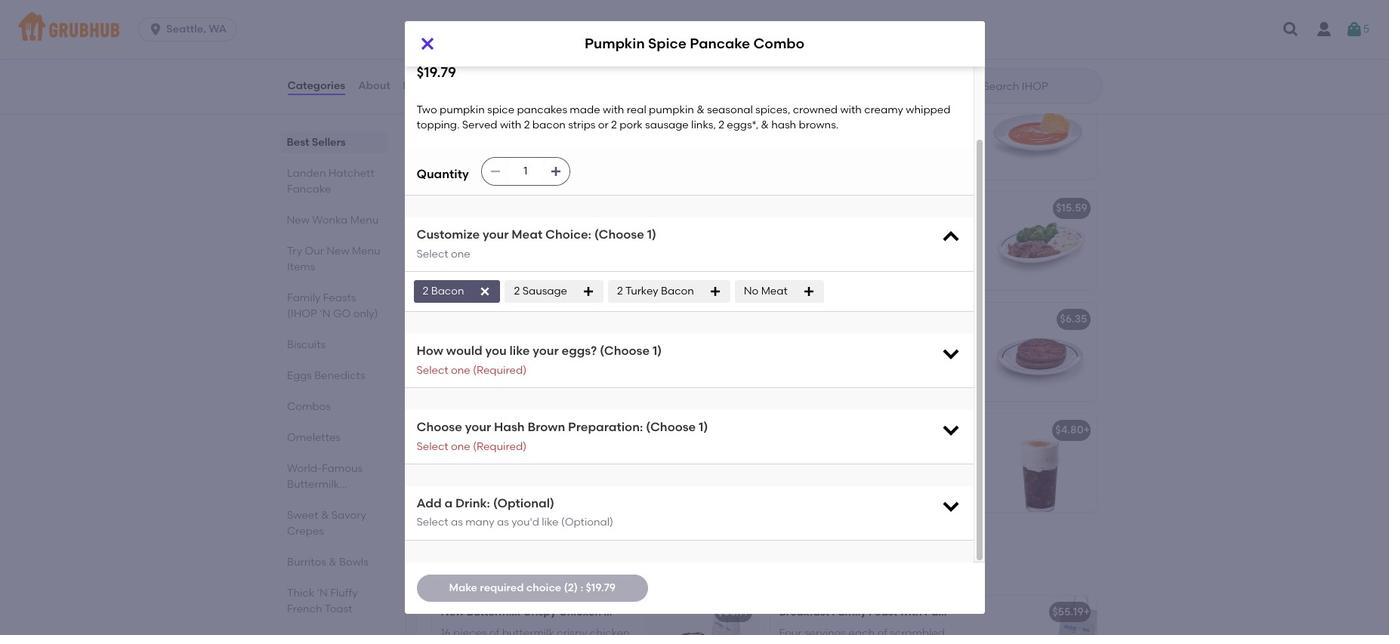 Task type: vqa. For each thing, say whether or not it's contained in the screenshot.
try our new menu items
yes



Task type: locate. For each thing, give the bounding box(es) containing it.
famous
[[321, 462, 362, 475]]

in
[[549, 32, 558, 45], [477, 128, 486, 140], [911, 223, 920, 236]]

2 new buttermilk crispy chicken family feast image from the top
[[645, 596, 758, 635]]

select inside add a drink: (optional) select as many as you'd like (optional)
[[417, 516, 448, 529]]

in left the rich
[[911, 223, 920, 236]]

2 one from the top
[[451, 364, 470, 377]]

impossible™ for sausage
[[805, 313, 868, 326]]

& right mac
[[590, 269, 598, 282]]

0 horizontal spatial tossed
[[441, 128, 475, 140]]

& right "sweet"
[[321, 509, 329, 522]]

beef right braised
[[885, 223, 908, 236]]

0 horizontal spatial for
[[471, 565, 483, 576]]

crispy down new nashville crispy chicken strips & fries on the top left
[[518, 112, 549, 125]]

french
[[534, 254, 569, 267], [287, 603, 322, 616]]

2 vertical spatial combo
[[569, 424, 607, 437]]

served inside two pumpkin spice pancakes made with real pumpkin & seasonal spices, crowned with creamy whipped topping. served with 2 bacon strips or 2 pork sausage links, 2 eggs*, & hash browns.
[[462, 119, 497, 132]]

combos
[[287, 400, 330, 413]]

new buttermilk crispy chicken family feast
[[441, 606, 669, 618]]

tossed
[[513, 32, 547, 45], [441, 128, 475, 140]]

spice up fries at the top left
[[648, 35, 687, 52]]

5
[[1363, 23, 1370, 35]]

best
[[287, 136, 309, 149]]

1 vertical spatial served
[[509, 239, 543, 251]]

strips inside two pumpkin spice pancakes made with real pumpkin & seasonal spices, crowned with creamy whipped topping. served with 2 bacon strips or 2 pork sausage links, 2 eggs*, & hash browns.
[[568, 119, 596, 132]]

0 vertical spatial brew
[[972, 424, 998, 437]]

0 vertical spatial in
[[549, 32, 558, 45]]

hot inside golden-brown belgian waffle topped with 4 buttermilk crispy chicken strips tossed in spicy nashville hot sauce & served with a side of ranch dressing.
[[489, 47, 506, 60]]

fluffy
[[330, 587, 357, 600]]

bacon up power
[[661, 285, 694, 298]]

2  bacon
[[423, 285, 464, 298]]

or down made
[[598, 119, 609, 132]]

hot inside five buttermilk crispy chicken strips tossed in nashville hot sauce. served with choice of dipping sauce.
[[537, 128, 554, 140]]

spicy
[[561, 32, 587, 45]]

1 vertical spatial pancakes
[[501, 380, 551, 393]]

1 vertical spatial (ihop
[[541, 544, 589, 563]]

0 horizontal spatial in
[[477, 128, 486, 140]]

1 horizontal spatial pancake
[[690, 35, 750, 52]]

creamy inside 100% arabica iced cold brew sweetened with vanilla & topped with a pumpkin spice creamy cold foam.
[[890, 476, 929, 489]]

3 one from the top
[[451, 440, 470, 453]]

$19.79 down available
[[586, 582, 616, 594]]

breakfast family feast with pancakes image
[[983, 596, 1096, 635]]

0 vertical spatial go
[[333, 307, 350, 320]]

0 vertical spatial buttermilk
[[287, 478, 339, 491]]

1 horizontal spatial seasonal
[[707, 103, 753, 116]]

1) inside the how would you like your eggs? (choose 1) select one (required)
[[653, 344, 662, 358]]

strips,
[[476, 239, 506, 251]]

feasts for family feasts (ihop 'n go only)
[[323, 292, 356, 304]]

your inside customize your meat choice: (choose 1) select one
[[483, 228, 509, 242]]

strips down strips
[[593, 112, 621, 125]]

1 vertical spatial pancake
[[520, 424, 566, 437]]

soup
[[874, 91, 901, 104]]

0 vertical spatial combo
[[754, 35, 805, 52]]

strips
[[483, 32, 510, 45], [593, 112, 621, 125], [568, 119, 596, 132]]

0 vertical spatial your
[[483, 228, 509, 242]]

go
[[522, 565, 535, 576]]

(2) right plants
[[1019, 313, 1033, 326]]

decadent
[[813, 128, 863, 140]]

(required) inside choose your hash brown preparation:  (choose 1) select one (required)
[[473, 440, 527, 453]]

(ihop
[[287, 307, 317, 320], [541, 544, 589, 563]]

1 vertical spatial new buttermilk crispy chicken family feast image
[[645, 596, 758, 635]]

french inside 'thick 'n fluffy french toast'
[[287, 603, 322, 616]]

iced
[[852, 445, 874, 458]]

topped inside creamy tomato basil soup topped with a decadent four-cheese crisp.
[[918, 112, 955, 125]]

(ihop for family feasts (ihop 'n go only) available for ihop 'n go only. not available for dine-in.
[[541, 544, 589, 563]]

0 vertical spatial (choose
[[594, 228, 644, 242]]

feast
[[641, 606, 669, 618], [869, 606, 897, 618]]

new nashville hot chicken melt image
[[983, 0, 1096, 68]]

(ihop inside family feasts (ihop 'n go only) available for ihop 'n go only. not available for dine-in.
[[541, 544, 589, 563]]

1 vertical spatial (2)
[[564, 582, 578, 594]]

in right topping.
[[477, 128, 486, 140]]

(optional) up family feasts (ihop 'n go only) available for ihop 'n go only. not available for dine-in. at the left bottom of page
[[561, 516, 613, 529]]

categories
[[287, 79, 345, 92]]

tossed down five
[[441, 128, 475, 140]]

your inside choose your hash brown preparation:  (choose 1) select one (required)
[[465, 420, 491, 434]]

1 feast from the left
[[641, 606, 669, 618]]

choice down the only.
[[526, 582, 561, 594]]

2  impossible™ plant-based sausages, scrambled cage-free egg whites, seasonal fresh fruit & choice of 2 protein pancakes or multigrain toast.
[[441, 334, 626, 409]]

0 vertical spatial $19.79
[[417, 63, 456, 81]]

1) up "2 turkey bacon"
[[647, 228, 656, 242]]

1 select from the top
[[417, 248, 448, 261]]

a inside 100% arabica iced cold brew sweetened with vanilla & topped with a pumpkin spice creamy cold foam.
[[803, 476, 810, 489]]

0 vertical spatial buttermilk
[[514, 17, 566, 29]]

pancakes up 'bacon'
[[517, 103, 567, 116]]

crispy down the dressing.
[[517, 91, 550, 104]]

brew
[[972, 424, 998, 437], [904, 445, 929, 458]]

links,
[[691, 119, 716, 132]]

1 vertical spatial crispy
[[518, 112, 549, 125]]

0 horizontal spatial bacon
[[431, 285, 464, 298]]

new buttermilk crispy chicken family feast image for $55.19
[[645, 596, 758, 635]]

served inside the 16 pieces of buttermilk crispy chicken breast strips, served with a side salad, a basket of french fries, and creamy sharp cheddar mac & cheese.  serves 4.
[[509, 239, 543, 251]]

0 horizontal spatial (optional)
[[493, 496, 554, 511]]

'n left go in the left bottom of the page
[[510, 565, 520, 576]]

pancake
[[690, 35, 750, 52], [520, 424, 566, 437]]

$8.39
[[1060, 91, 1087, 104]]

scrambled
[[495, 350, 550, 363]]

1 horizontal spatial pumpkin
[[649, 103, 694, 116]]

0 horizontal spatial combo
[[569, 424, 607, 437]]

2 (required) from the top
[[473, 440, 527, 453]]

pumpkin up arabica
[[805, 424, 851, 437]]

spice up iced
[[853, 424, 882, 437]]

a
[[614, 47, 621, 60], [803, 128, 810, 140], [922, 223, 929, 236], [569, 239, 576, 251], [474, 254, 481, 267], [803, 476, 810, 489], [445, 496, 453, 511]]

pancakes inside world-famous buttermilk pancakes sweet & savory crepes
[[287, 494, 337, 507]]

0 vertical spatial seasonal
[[707, 103, 753, 116]]

pumpkin spice pancake combo inside button
[[441, 424, 607, 437]]

0 horizontal spatial french
[[287, 603, 322, 616]]

$6.35
[[1060, 313, 1087, 326]]

new right our
[[326, 245, 349, 258]]

pancakes inside two pumpkin spice pancakes made with real pumpkin & seasonal spices, crowned with creamy whipped topping. served with 2 bacon strips or 2 pork sausage links, 2 eggs*, & hash browns.
[[517, 103, 567, 116]]

1 vertical spatial chicken
[[559, 606, 601, 618]]

$55.19
[[718, 606, 749, 618], [1052, 606, 1084, 618]]

0 horizontal spatial pancake
[[520, 424, 566, 437]]

pumpkin up topping.
[[440, 103, 485, 116]]

1 new buttermilk crispy chicken family feast image from the top
[[645, 192, 758, 290]]

based
[[544, 334, 577, 347]]

0 vertical spatial (ihop
[[287, 307, 317, 320]]

cold left foam
[[885, 424, 910, 437]]

0 vertical spatial tossed
[[513, 32, 547, 45]]

0 horizontal spatial buttermilk
[[287, 478, 339, 491]]

chicken inside golden-brown belgian waffle topped with 4 buttermilk crispy chicken strips tossed in spicy nashville hot sauce & served with a side of ranch dressing.
[[441, 32, 481, 45]]

a up strips
[[614, 47, 621, 60]]

0 vertical spatial like
[[510, 344, 530, 358]]

select down customize
[[417, 248, 448, 261]]

one
[[451, 248, 470, 261], [451, 364, 470, 377], [451, 440, 470, 453]]

2 vertical spatial (choose
[[646, 420, 696, 434]]

1 $55.19 from the left
[[718, 606, 749, 618]]

$19.79 up two
[[417, 63, 456, 81]]

one down customize
[[451, 248, 470, 261]]

1 one from the top
[[451, 248, 470, 261]]

(ihop inside family feasts (ihop 'n go only)
[[287, 307, 317, 320]]

plant-
[[513, 334, 544, 347]]

two
[[417, 103, 437, 116]]

'n right thick
[[317, 587, 327, 600]]

2 vertical spatial in
[[911, 223, 920, 236]]

nashville down ranch
[[467, 91, 514, 104]]

combo right brown
[[569, 424, 607, 437]]

buttermilk
[[287, 478, 339, 491], [467, 606, 520, 618]]

1 vertical spatial only)
[[644, 544, 684, 563]]

0 horizontal spatial (2)
[[564, 582, 578, 594]]

new for new tomato basil soup
[[779, 91, 803, 104]]

(2)
[[1019, 313, 1033, 326], [564, 582, 578, 594]]

(choose right eggs?
[[600, 344, 650, 358]]

combo
[[754, 35, 805, 52], [681, 313, 720, 326], [569, 424, 607, 437]]

available
[[429, 565, 469, 576]]

2 as from the left
[[497, 516, 509, 529]]

two pumpkin spice pancakes made with real pumpkin & seasonal spices, crowned with creamy whipped topping. served with 2 bacon strips or 2 pork sausage links, 2 eggs*, & hash browns.
[[417, 103, 953, 132]]

1) down "new impossible™ plant-based sausage power combo" "image"
[[699, 420, 708, 434]]

$55.19 for $55.19 +
[[1052, 606, 1084, 618]]

a down strips,
[[474, 254, 481, 267]]

sausage
[[645, 119, 689, 132]]

cold for foam
[[885, 424, 910, 437]]

& right vanilla
[[898, 461, 906, 474]]

go up dine-
[[614, 544, 640, 563]]

a down sweetened
[[803, 476, 810, 489]]

chicken up and
[[590, 223, 630, 236]]

pumpkin spice pancake combo image
[[645, 414, 758, 512]]

of up toast.
[[441, 380, 451, 393]]

1 vertical spatial or
[[554, 380, 564, 393]]

creamy inside two pumpkin spice pancakes made with real pumpkin & seasonal spices, crowned with creamy whipped topping. served with 2 bacon strips or 2 pork sausage links, 2 eggs*, & hash browns.
[[864, 103, 903, 116]]

feasts up the ihop
[[485, 544, 537, 563]]

like right you
[[510, 344, 530, 358]]

or inside two pumpkin spice pancakes made with real pumpkin & seasonal spices, crowned with creamy whipped topping. served with 2 bacon strips or 2 pork sausage links, 2 eggs*, & hash browns.
[[598, 119, 609, 132]]

3 select from the top
[[417, 440, 448, 453]]

one down sausages, at the left bottom of the page
[[451, 364, 470, 377]]

0 vertical spatial served
[[553, 47, 587, 60]]

0 vertical spatial spice
[[487, 103, 514, 116]]

search icon image
[[959, 77, 977, 95]]

nashville up dipping
[[489, 128, 535, 140]]

waffle
[[559, 1, 590, 14]]

ihop
[[485, 565, 508, 576]]

new up try
[[287, 214, 310, 227]]

for left the ihop
[[471, 565, 483, 576]]

buttermilk right five
[[463, 112, 516, 125]]

1 horizontal spatial go
[[614, 544, 640, 563]]

a down creamy at the right of page
[[803, 128, 810, 140]]

golden-brown belgian waffle topped with 4 buttermilk crispy chicken strips tossed in spicy nashville hot sauce & served with a side of ranch dressing.
[[441, 1, 621, 75]]

a left the rich
[[922, 223, 929, 236]]

sausages,
[[441, 350, 492, 363]]

feasts inside family feasts (ihop 'n go only) available for ihop 'n go only. not available for dine-in.
[[485, 544, 537, 563]]

brew inside 100% arabica iced cold brew sweetened with vanilla & topped with a pumpkin spice creamy cold foam.
[[904, 445, 929, 458]]

chicken for strips
[[553, 91, 595, 104]]

0 vertical spatial new buttermilk crispy chicken family feast image
[[645, 192, 758, 290]]

a inside creamy tomato basil soup topped with a decadent four-cheese crisp.
[[803, 128, 810, 140]]

feasts for family feasts (ihop 'n go only) available for ihop 'n go only. not available for dine-in.
[[485, 544, 537, 563]]

try
[[287, 245, 302, 258]]

1 horizontal spatial feast
[[869, 606, 897, 618]]

0 vertical spatial +
[[1084, 424, 1090, 437]]

family down items
[[287, 292, 320, 304]]

1 vertical spatial 1)
[[653, 344, 662, 358]]

1 horizontal spatial side
[[579, 239, 600, 251]]

benedicts
[[314, 369, 365, 382]]

(ihop up not
[[541, 544, 589, 563]]

strips inside golden-brown belgian waffle topped with 4 buttermilk crispy chicken strips tossed in spicy nashville hot sauce & served with a side of ranch dressing.
[[483, 32, 510, 45]]

with inside five buttermilk crispy chicken strips tossed in nashville hot sauce. served with choice of dipping sauce.
[[441, 143, 462, 156]]

spice
[[487, 103, 514, 116], [860, 476, 888, 489]]

topped down golden-
[[441, 17, 479, 29]]

or
[[598, 119, 609, 132], [554, 380, 564, 393]]

real
[[627, 103, 646, 116]]

chicken for family
[[559, 606, 601, 618]]

2 vertical spatial 1)
[[699, 420, 708, 434]]

2 vertical spatial topped
[[908, 461, 946, 474]]

new pumpkin spice cold foam cold brew image
[[983, 414, 1096, 512]]

go for family feasts (ihop 'n go only) available for ihop 'n go only. not available for dine-in.
[[614, 544, 640, 563]]

spice
[[648, 35, 687, 52], [489, 424, 518, 437], [853, 424, 882, 437]]

crispy up fries,
[[557, 223, 587, 236]]

1 vertical spatial like
[[542, 516, 559, 529]]

served inside five buttermilk crispy chicken strips tossed in nashville hot sauce. served with choice of dipping sauce.
[[593, 128, 628, 140]]

combo inside button
[[569, 424, 607, 437]]

gravy.
[[805, 239, 836, 251]]

1 horizontal spatial feasts
[[485, 544, 537, 563]]

'n inside 'thick 'n fluffy french toast'
[[317, 587, 327, 600]]

spices,
[[755, 103, 790, 116]]

new up 100%
[[779, 424, 803, 437]]

as left the many
[[451, 516, 463, 529]]

2 $55.19 from the left
[[1052, 606, 1084, 618]]

new down make
[[441, 606, 464, 618]]

chicken up 'bacon'
[[553, 91, 595, 104]]

creamy
[[864, 103, 903, 116], [441, 269, 480, 282], [890, 476, 929, 489]]

1 horizontal spatial sausage
[[599, 313, 644, 326]]

1 horizontal spatial as
[[497, 516, 509, 529]]

'n up biscuits
[[319, 307, 330, 320]]

1 (required) from the top
[[473, 364, 527, 377]]

items
[[287, 261, 315, 273]]

1 horizontal spatial for
[[620, 565, 632, 576]]

1 horizontal spatial meat
[[761, 285, 788, 298]]

0 vertical spatial only)
[[353, 307, 378, 320]]

cold inside 100% arabica iced cold brew sweetened with vanilla & topped with a pumpkin spice creamy cold foam.
[[877, 445, 902, 458]]

2 select from the top
[[417, 364, 448, 377]]

in inside five buttermilk crispy chicken strips tossed in nashville hot sauce. served with choice of dipping sauce.
[[477, 128, 486, 140]]

0 vertical spatial crispy
[[517, 91, 550, 104]]

2 turkey bacon
[[617, 285, 694, 298]]

0 horizontal spatial seasonal
[[479, 365, 525, 378]]

topped up crisp.
[[918, 112, 955, 125]]

power
[[646, 313, 679, 326]]

1 vertical spatial one
[[451, 364, 470, 377]]

creamy left cold
[[890, 476, 929, 489]]

new nashville crispy chicken strips & fries
[[441, 91, 665, 104]]

$19.79
[[417, 63, 456, 81], [586, 582, 616, 594]]

0 vertical spatial one
[[451, 248, 470, 261]]

toast.
[[441, 396, 470, 409]]

nashville inside golden-brown belgian waffle topped with 4 buttermilk crispy chicken strips tossed in spicy nashville hot sauce & served with a side of ranch dressing.
[[441, 47, 487, 60]]

topped inside golden-brown belgian waffle topped with 4 buttermilk crispy chicken strips tossed in spicy nashville hot sauce & served with a side of ranch dressing.
[[441, 17, 479, 29]]

0 vertical spatial meat
[[512, 228, 543, 242]]

pumpkin
[[440, 103, 485, 116], [649, 103, 694, 116], [813, 476, 858, 489]]

bacon down salad, at left
[[431, 285, 464, 298]]

buttermilk inside the 16 pieces of buttermilk crispy chicken breast strips, served with a side salad, a basket of french fries, and creamy sharp cheddar mac & cheese.  serves 4.
[[502, 223, 554, 236]]

svg image
[[1345, 20, 1363, 39], [418, 35, 436, 53], [550, 166, 562, 178], [582, 286, 595, 298], [940, 343, 961, 364], [940, 419, 961, 440]]

only) for family feasts (ihop 'n go only)
[[353, 307, 378, 320]]

buttermilk inside golden-brown belgian waffle topped with 4 buttermilk crispy chicken strips tossed in spicy nashville hot sauce & served with a side of ranch dressing.
[[514, 17, 566, 29]]

choice down egg
[[588, 365, 623, 378]]

of left dipping
[[502, 143, 512, 156]]

svg image
[[1282, 20, 1300, 39], [148, 22, 163, 37], [489, 166, 501, 178], [940, 227, 961, 248], [479, 286, 491, 298], [709, 286, 721, 298], [803, 286, 815, 298], [940, 496, 961, 517]]

1 vertical spatial topped
[[918, 112, 955, 125]]

2 vertical spatial buttermilk
[[502, 223, 554, 236]]

one down the choose on the left of the page
[[451, 440, 470, 453]]

& inside the 16 pieces of buttermilk crispy chicken breast strips, served with a side salad, a basket of french fries, and creamy sharp cheddar mac & cheese.  serves 4.
[[590, 269, 598, 282]]

menu right wonka
[[350, 214, 379, 227]]

bowls
[[339, 556, 368, 569]]

basil
[[864, 112, 888, 125]]

landen hatchett fancake
[[287, 167, 374, 196]]

buttermilk down the belgian
[[514, 17, 566, 29]]

1 horizontal spatial (2)
[[1019, 313, 1033, 326]]

patties
[[918, 313, 954, 326]]

french up cheddar
[[534, 254, 569, 267]]

0 vertical spatial feasts
[[323, 292, 356, 304]]

sauce. down made
[[557, 128, 590, 140]]

of inside five buttermilk crispy chicken strips tossed in nashville hot sauce. served with choice of dipping sauce.
[[502, 143, 512, 156]]

'n up available
[[593, 544, 610, 563]]

for left dine-
[[620, 565, 632, 576]]

impossible™ inside 2  impossible™ plant-based sausages, scrambled cage-free egg whites, seasonal fresh fruit & choice of 2 protein pancakes or multigrain toast.
[[449, 334, 511, 347]]

pumpkin down toast.
[[441, 424, 486, 437]]

1 horizontal spatial bacon
[[661, 285, 694, 298]]

0 vertical spatial 1)
[[647, 228, 656, 242]]

new down no meat
[[779, 313, 803, 326]]

spice inside 100% arabica iced cold brew sweetened with vanilla & topped with a pumpkin spice creamy cold foam.
[[860, 476, 888, 489]]

tossed inside golden-brown belgian waffle topped with 4 buttermilk crispy chicken strips tossed in spicy nashville hot sauce & served with a side of ranch dressing.
[[513, 32, 547, 45]]

combo right power
[[681, 313, 720, 326]]

your left hash
[[465, 420, 491, 434]]

1 vertical spatial tossed
[[441, 128, 475, 140]]

2 bacon from the left
[[661, 285, 694, 298]]

new for new pumpkin spice cold foam cold brew
[[779, 424, 803, 437]]

new
[[441, 91, 464, 104], [779, 91, 803, 104], [287, 214, 310, 227], [326, 245, 349, 258], [441, 313, 464, 326], [779, 313, 803, 326], [779, 424, 803, 437], [441, 606, 464, 618]]

you'd
[[512, 516, 539, 529]]

(choose inside the how would you like your eggs? (choose 1) select one (required)
[[600, 344, 650, 358]]

0 horizontal spatial beef
[[779, 239, 802, 251]]

& right fruit
[[578, 365, 586, 378]]

only) up "in."
[[644, 544, 684, 563]]

eggs*,
[[727, 119, 758, 132]]

'n
[[319, 307, 330, 320], [593, 544, 610, 563], [510, 565, 520, 576], [317, 587, 327, 600]]

cold up vanilla
[[877, 445, 902, 458]]

0 vertical spatial side
[[441, 63, 462, 75]]

1 vertical spatial side
[[579, 239, 600, 251]]

1 vertical spatial your
[[533, 344, 559, 358]]

2 vertical spatial nashville
[[489, 128, 535, 140]]

topping.
[[417, 119, 460, 132]]

strips down made
[[568, 119, 596, 132]]

creamy up the four-
[[864, 103, 903, 116]]

sauce. down 'bacon'
[[556, 143, 590, 156]]

tender
[[779, 223, 814, 236]]

0 horizontal spatial served
[[462, 119, 497, 132]]

a right add
[[445, 496, 453, 511]]

0 horizontal spatial go
[[333, 307, 350, 320]]

sweetened
[[779, 461, 835, 474]]

combo up the spices,
[[754, 35, 805, 52]]

only) inside family feasts (ihop 'n go only) available for ihop 'n go only. not available for dine-in.
[[644, 544, 684, 563]]

go inside family feasts (ihop 'n go only) available for ihop 'n go only. not available for dine-in.
[[614, 544, 640, 563]]

new impossible™ plant-based sausage power combo image
[[645, 303, 758, 401]]

hot up ranch
[[489, 47, 506, 60]]

pumpkin up strips
[[585, 35, 645, 52]]

1 horizontal spatial pumpkin
[[585, 35, 645, 52]]

& inside 100% arabica iced cold brew sweetened with vanilla & topped with a pumpkin spice creamy cold foam.
[[898, 461, 906, 474]]

in.
[[657, 565, 667, 576]]

side inside golden-brown belgian waffle topped with 4 buttermilk crispy chicken strips tossed in spicy nashville hot sauce & served with a side of ranch dressing.
[[441, 63, 462, 75]]

1 vertical spatial seasonal
[[479, 365, 525, 378]]

sausage down cheddar
[[522, 285, 567, 298]]

1 vertical spatial pumpkin spice pancake combo
[[441, 424, 607, 437]]

crepes
[[287, 525, 324, 538]]

0 vertical spatial french
[[534, 254, 569, 267]]

(ihop for family feasts (ihop 'n go only)
[[287, 307, 317, 320]]

your for meat
[[483, 228, 509, 242]]

choice inside five buttermilk crispy chicken strips tossed in nashville hot sauce. served with choice of dipping sauce.
[[465, 143, 499, 156]]

0 vertical spatial choice
[[465, 143, 499, 156]]

(choose right "preparation:"
[[646, 420, 696, 434]]

(ihop up biscuits
[[287, 307, 317, 320]]

0 vertical spatial chicken
[[553, 91, 595, 104]]

new buttermilk crispy chicken family feast image inside 16 pieces of buttermilk crispy chicken breast strips, served with a side salad, a basket of french fries, and creamy sharp cheddar mac & cheese.  serves 4. button
[[645, 192, 758, 290]]

feasts inside family feasts (ihop 'n go only)
[[323, 292, 356, 304]]

pancakes
[[287, 494, 337, 507], [924, 606, 975, 618]]

you
[[485, 344, 507, 358]]

crispy for nashville
[[517, 91, 550, 104]]

your up fresh
[[533, 344, 559, 358]]

spice inside two pumpkin spice pancakes made with real pumpkin & seasonal spices, crowned with creamy whipped topping. served with 2 bacon strips or 2 pork sausage links, 2 eggs*, & hash browns.
[[487, 103, 514, 116]]

1 vertical spatial pancakes
[[924, 606, 975, 618]]

as left the you'd
[[497, 516, 509, 529]]

2 vertical spatial creamy
[[890, 476, 929, 489]]

1 horizontal spatial $55.19
[[1052, 606, 1084, 618]]

4 select from the top
[[417, 516, 448, 529]]

:
[[580, 582, 583, 594]]

pumpkin spice pancake combo up $19.19
[[585, 35, 805, 52]]

& down the spices,
[[761, 119, 769, 132]]

2 + from the top
[[1084, 606, 1090, 618]]

new pumpkin spice cold foam cold brew
[[779, 424, 998, 437]]

topped for chicken
[[441, 17, 479, 29]]

1 + from the top
[[1084, 424, 1090, 437]]

chicken down golden-
[[441, 32, 481, 45]]

1 bacon from the left
[[431, 285, 464, 298]]

nashville
[[441, 47, 487, 60], [467, 91, 514, 104], [489, 128, 535, 140]]

buttermilk
[[514, 17, 566, 29], [463, 112, 516, 125], [502, 223, 554, 236]]

crispy down waffle
[[569, 17, 599, 29]]

1 horizontal spatial tossed
[[513, 32, 547, 45]]

& up the dressing.
[[542, 47, 550, 60]]

creamy inside the 16 pieces of buttermilk crispy chicken breast strips, served with a side salad, a basket of french fries, and creamy sharp cheddar mac & cheese.  serves 4.
[[441, 269, 480, 282]]

preparation:
[[568, 420, 643, 434]]

1 horizontal spatial spice
[[860, 476, 888, 489]]

new buttermilk crispy chicken family feast image
[[645, 192, 758, 290], [645, 596, 758, 635]]

go down try our new menu items
[[333, 307, 350, 320]]

fries,
[[571, 254, 595, 267]]

0 vertical spatial topped
[[441, 17, 479, 29]]



Task type: describe. For each thing, give the bounding box(es) containing it.
best sellers
[[287, 136, 346, 149]]

2 horizontal spatial pumpkin
[[805, 424, 851, 437]]

0 horizontal spatial pumpkin
[[440, 103, 485, 116]]

make
[[449, 582, 477, 594]]

impossible™ for plant-
[[449, 334, 511, 347]]

main navigation navigation
[[0, 0, 1389, 59]]

reviews
[[403, 79, 445, 92]]

soup
[[890, 112, 915, 125]]

select inside the how would you like your eggs? (choose 1) select one (required)
[[417, 364, 448, 377]]

slow-
[[817, 223, 844, 236]]

your for hash
[[465, 420, 491, 434]]

+ for $55.19
[[1084, 606, 1090, 618]]

tomato
[[823, 112, 861, 125]]

dipping
[[515, 143, 554, 156]]

pumpkin inside pumpkin spice pancake combo button
[[441, 424, 486, 437]]

& left fries at the top left
[[630, 91, 638, 104]]

svg image inside 5 button
[[1345, 20, 1363, 39]]

our
[[304, 245, 324, 258]]

& up the links,
[[697, 103, 705, 116]]

world-
[[287, 462, 321, 475]]

foam
[[912, 424, 942, 437]]

& inside world-famous buttermilk pancakes sweet & savory crepes
[[321, 509, 329, 522]]

100%
[[779, 445, 806, 458]]

plant-
[[532, 313, 564, 326]]

sellers
[[312, 136, 346, 149]]

2 horizontal spatial sausage
[[870, 313, 915, 326]]

1 horizontal spatial brew
[[972, 424, 998, 437]]

omelettes
[[287, 431, 340, 444]]

buttermilk inside world-famous buttermilk pancakes sweet & savory crepes
[[287, 478, 339, 491]]

cage-
[[552, 350, 583, 363]]

one inside choose your hash brown preparation:  (choose 1) select one (required)
[[451, 440, 470, 453]]

rich
[[932, 223, 951, 236]]

+ for $4.80
[[1084, 424, 1090, 437]]

customize
[[417, 228, 480, 242]]

five buttermilk crispy chicken strips tossed in nashville hot sauce. served with choice of dipping sauce.
[[441, 112, 628, 156]]

1 horizontal spatial $19.79
[[586, 582, 616, 594]]

french inside the 16 pieces of buttermilk crispy chicken breast strips, served with a side salad, a basket of french fries, and creamy sharp cheddar mac & cheese.  serves 4.
[[534, 254, 569, 267]]

0 vertical spatial (2)
[[1019, 313, 1033, 326]]

a inside tender slow-braised beef in a rich beef gravy.
[[922, 223, 929, 236]]

0 horizontal spatial $19.79
[[417, 63, 456, 81]]

a inside golden-brown belgian waffle topped with 4 buttermilk crispy chicken strips tossed in spicy nashville hot sauce & served with a side of ranch dressing.
[[614, 47, 621, 60]]

many
[[465, 516, 495, 529]]

choose your hash brown preparation:  (choose 1) select one (required)
[[417, 420, 708, 453]]

not
[[559, 565, 575, 576]]

brown
[[483, 1, 515, 14]]

(choose inside customize your meat choice: (choose 1) select one
[[594, 228, 644, 242]]

0 vertical spatial beef
[[885, 223, 908, 236]]

of up cheddar
[[521, 254, 531, 267]]

pancakes inside 2  impossible™ plant-based sausages, scrambled cage-free egg whites, seasonal fresh fruit & choice of 2 protein pancakes or multigrain toast.
[[501, 380, 551, 393]]

biscuits
[[287, 338, 325, 351]]

1 vertical spatial nashville
[[467, 91, 514, 104]]

0 vertical spatial (optional)
[[493, 496, 554, 511]]

2 vertical spatial choice
[[526, 582, 561, 594]]

chicken inside five buttermilk crispy chicken strips tossed in nashville hot sauce. served with choice of dipping sauce.
[[551, 112, 591, 125]]

new for new nashville crispy chicken strips & fries
[[441, 91, 464, 104]]

with inside creamy tomato basil soup topped with a decadent four-cheese crisp.
[[779, 128, 801, 140]]

mac
[[564, 269, 588, 282]]

2 up sausages, at the left bottom of the page
[[441, 334, 447, 347]]

2 for from the left
[[620, 565, 632, 576]]

seasonal inside 2  impossible™ plant-based sausages, scrambled cage-free egg whites, seasonal fresh fruit & choice of 2 protein pancakes or multigrain toast.
[[479, 365, 525, 378]]

in inside golden-brown belgian waffle topped with 4 buttermilk crispy chicken strips tossed in spicy nashville hot sauce & served with a side of ranch dressing.
[[549, 32, 558, 45]]

family right breakfast
[[832, 606, 866, 618]]

only) for family feasts (ihop 'n go only) available for ihop 'n go only. not available for dine-in.
[[644, 544, 684, 563]]

a inside add a drink: (optional) select as many as you'd like (optional)
[[445, 496, 453, 511]]

based
[[564, 313, 596, 326]]

menu inside try our new menu items
[[352, 245, 380, 258]]

cold for brew
[[877, 445, 902, 458]]

$15.59
[[1056, 202, 1087, 215]]

2 down cheddar
[[514, 285, 520, 298]]

categories button
[[287, 59, 346, 113]]

topped for cheese
[[918, 112, 955, 125]]

cheese.
[[441, 285, 480, 297]]

& inside golden-brown belgian waffle topped with 4 buttermilk crispy chicken strips tossed in spicy nashville hot sauce & served with a side of ranch dressing.
[[542, 47, 550, 60]]

pieces
[[453, 223, 487, 236]]

1 vertical spatial (optional)
[[561, 516, 613, 529]]

hash
[[771, 119, 796, 132]]

16
[[441, 223, 451, 236]]

new wonka menu
[[287, 214, 379, 227]]

pumpkin inside 100% arabica iced cold brew sweetened with vanilla & topped with a pumpkin spice creamy cold foam.
[[813, 476, 858, 489]]

of inside golden-brown belgian waffle topped with 4 buttermilk crispy chicken strips tossed in spicy nashville hot sauce & served with a side of ranch dressing.
[[464, 63, 474, 75]]

multigrain
[[567, 380, 619, 393]]

spice inside button
[[489, 424, 518, 437]]

1 horizontal spatial buttermilk
[[467, 606, 520, 618]]

your inside the how would you like your eggs? (choose 1) select one (required)
[[533, 344, 559, 358]]

2 feast from the left
[[869, 606, 897, 618]]

or inside 2  impossible™ plant-based sausages, scrambled cage-free egg whites, seasonal fresh fruit & choice of 2 protein pancakes or multigrain toast.
[[554, 380, 564, 393]]

hatchett
[[328, 167, 374, 180]]

$4.80
[[1056, 424, 1084, 437]]

like inside the how would you like your eggs? (choose 1) select one (required)
[[510, 344, 530, 358]]

about
[[358, 79, 390, 92]]

toast
[[324, 603, 352, 616]]

hash
[[494, 420, 525, 434]]

1 horizontal spatial pancakes
[[924, 606, 975, 618]]

1 vertical spatial meat
[[761, 285, 788, 298]]

and
[[598, 254, 618, 267]]

served inside golden-brown belgian waffle topped with 4 buttermilk crispy chicken strips tossed in spicy nashville hot sauce & served with a side of ranch dressing.
[[553, 47, 587, 60]]

sharp
[[482, 269, 513, 282]]

& inside 2  impossible™ plant-based sausages, scrambled cage-free egg whites, seasonal fresh fruit & choice of 2 protein pancakes or multigrain toast.
[[578, 365, 586, 378]]

new for new impossible™ sausage patties from plants (2)
[[779, 313, 803, 326]]

fancake
[[287, 183, 331, 196]]

new tomato basil soup image
[[983, 81, 1096, 179]]

new for new buttermilk crispy chicken family feast
[[441, 606, 464, 618]]

dressing.
[[509, 63, 555, 75]]

$55.19 +
[[1052, 606, 1090, 618]]

breakfast family feast with pancakes
[[779, 606, 975, 618]]

100% arabica iced cold brew sweetened with vanilla & topped with a pumpkin spice creamy cold foam.
[[779, 445, 954, 504]]

chicken inside the 16 pieces of buttermilk crispy chicken breast strips, served with a side salad, a basket of french fries, and creamy sharp cheddar mac & cheese.  serves 4.
[[590, 223, 630, 236]]

braised
[[844, 223, 883, 236]]

crispy inside the 16 pieces of buttermilk crispy chicken breast strips, served with a side salad, a basket of french fries, and creamy sharp cheddar mac & cheese.  serves 4.
[[557, 223, 587, 236]]

4
[[505, 17, 511, 29]]

burritos & bowls
[[287, 556, 368, 569]]

seattle, wa
[[166, 23, 227, 36]]

2 right the links,
[[719, 119, 724, 132]]

new nashville hot chicken & waffles image
[[645, 0, 758, 68]]

strips inside five buttermilk crispy chicken strips tossed in nashville hot sauce. served with choice of dipping sauce.
[[593, 112, 621, 125]]

made
[[570, 103, 600, 116]]

strips
[[598, 91, 627, 104]]

landen
[[287, 167, 326, 180]]

family inside family feasts (ihop 'n go only) available for ihop 'n go only. not available for dine-in.
[[429, 544, 482, 563]]

new inside try our new menu items
[[326, 245, 349, 258]]

4.
[[519, 285, 527, 297]]

one inside customize your meat choice: (choose 1) select one
[[451, 248, 470, 261]]

16 pieces of buttermilk crispy chicken breast strips, served with a side salad, a basket of french fries, and creamy sharp cheddar mac & cheese.  serves 4.
[[441, 223, 630, 297]]

0 horizontal spatial sausage
[[522, 285, 567, 298]]

brown
[[528, 420, 565, 434]]

of inside 2  impossible™ plant-based sausages, scrambled cage-free egg whites, seasonal fresh fruit & choice of 2 protein pancakes or multigrain toast.
[[441, 380, 451, 393]]

plants
[[984, 313, 1016, 326]]

0 vertical spatial menu
[[350, 214, 379, 227]]

family inside family feasts (ihop 'n go only)
[[287, 292, 320, 304]]

tossed inside five buttermilk crispy chicken strips tossed in nashville hot sauce. served with choice of dipping sauce.
[[441, 128, 475, 140]]

fruit
[[555, 365, 575, 378]]

choice inside 2  impossible™ plant-based sausages, scrambled cage-free egg whites, seasonal fresh fruit & choice of 2 protein pancakes or multigrain toast.
[[588, 365, 623, 378]]

cold right foam
[[944, 424, 969, 437]]

seasonal inside two pumpkin spice pancakes made with real pumpkin & seasonal spices, crowned with creamy whipped topping. served with 2 bacon strips or 2 pork sausage links, 2 eggs*, & hash browns.
[[707, 103, 753, 116]]

(choose inside choose your hash brown preparation:  (choose 1) select one (required)
[[646, 420, 696, 434]]

new impossible™ sausage patties from plants (2) image
[[983, 303, 1096, 401]]

five
[[441, 112, 461, 125]]

topped inside 100% arabica iced cold brew sweetened with vanilla & topped with a pumpkin spice creamy cold foam.
[[908, 461, 946, 474]]

thick 'n fluffy french toast
[[287, 587, 357, 616]]

dine-
[[634, 565, 657, 576]]

0 vertical spatial pumpkin spice pancake combo
[[585, 35, 805, 52]]

0 vertical spatial sauce.
[[557, 128, 590, 140]]

foam.
[[779, 491, 809, 504]]

1) inside choose your hash brown preparation:  (choose 1) select one (required)
[[699, 420, 708, 434]]

new 55+ pot roast image
[[983, 192, 1096, 290]]

2 left pork
[[611, 119, 617, 132]]

2 sausage
[[514, 285, 567, 298]]

how would you like your eggs? (choose 1) select one (required)
[[417, 344, 662, 377]]

1 vertical spatial sauce.
[[556, 143, 590, 156]]

1 for from the left
[[471, 565, 483, 576]]

2 left cheese.
[[423, 285, 429, 298]]

cold
[[932, 476, 954, 489]]

crispy for buttermilk
[[523, 606, 556, 618]]

browns.
[[799, 119, 839, 132]]

2 left 'bacon'
[[524, 119, 530, 132]]

1 horizontal spatial spice
[[648, 35, 687, 52]]

add
[[417, 496, 442, 511]]

side inside the 16 pieces of buttermilk crispy chicken breast strips, served with a side salad, a basket of french fries, and creamy sharp cheddar mac & cheese.  serves 4.
[[579, 239, 600, 251]]

svg image inside seattle, wa button
[[148, 22, 163, 37]]

about button
[[357, 59, 391, 113]]

1 vertical spatial beef
[[779, 239, 802, 251]]

with inside the 16 pieces of buttermilk crispy chicken breast strips, served with a side salad, a basket of french fries, and creamy sharp cheddar mac & cheese.  serves 4.
[[546, 239, 567, 251]]

family feasts (ihop 'n go only)
[[287, 292, 378, 320]]

in inside tender slow-braised beef in a rich beef gravy.
[[911, 223, 920, 236]]

sweet
[[287, 509, 318, 522]]

like inside add a drink: (optional) select as many as you'd like (optional)
[[542, 516, 559, 529]]

1) inside customize your meat choice: (choose 1) select one
[[647, 228, 656, 242]]

Input item quantity number field
[[509, 158, 542, 185]]

family down available
[[604, 606, 638, 618]]

select inside choose your hash brown preparation:  (choose 1) select one (required)
[[417, 440, 448, 453]]

crispy inside five buttermilk crispy chicken strips tossed in nashville hot sauce. served with choice of dipping sauce.
[[518, 112, 549, 125]]

four-
[[866, 128, 890, 140]]

sauce
[[509, 47, 540, 60]]

go for family feasts (ihop 'n go only)
[[333, 307, 350, 320]]

& left "bowls"
[[328, 556, 336, 569]]

crispy inside golden-brown belgian waffle topped with 4 buttermilk crispy chicken strips tossed in spicy nashville hot sauce & served with a side of ranch dressing.
[[569, 17, 599, 29]]

crisp.
[[929, 128, 957, 140]]

no meat
[[744, 285, 788, 298]]

ranch
[[477, 63, 507, 75]]

select inside customize your meat choice: (choose 1) select one
[[417, 248, 448, 261]]

(required) inside the how would you like your eggs? (choose 1) select one (required)
[[473, 364, 527, 377]]

meat inside customize your meat choice: (choose 1) select one
[[512, 228, 543, 242]]

1 as from the left
[[451, 516, 463, 529]]

protein
[[462, 380, 499, 393]]

$55.19 for $55.19
[[718, 606, 749, 618]]

'n inside family feasts (ihop 'n go only)
[[319, 307, 330, 320]]

buttermilk inside five buttermilk crispy chicken strips tossed in nashville hot sauce. served with choice of dipping sauce.
[[463, 112, 516, 125]]

2 horizontal spatial spice
[[853, 424, 882, 437]]

pancake inside button
[[520, 424, 566, 437]]

pork
[[620, 119, 643, 132]]

2 horizontal spatial combo
[[754, 35, 805, 52]]

required
[[480, 582, 524, 594]]

new buttermilk crispy chicken family feast image for $15.59
[[645, 192, 758, 290]]

tender slow-braised beef in a rich beef gravy.
[[779, 223, 951, 251]]

tomato
[[805, 91, 844, 104]]

2 left turkey
[[617, 285, 623, 298]]

eggs
[[287, 369, 312, 382]]

2 up toast.
[[453, 380, 459, 393]]

1 vertical spatial combo
[[681, 313, 720, 326]]

from
[[957, 313, 981, 326]]

one inside the how would you like your eggs? (choose 1) select one (required)
[[451, 364, 470, 377]]

Search IHOP search field
[[982, 79, 1097, 94]]

nashville inside five buttermilk crispy chicken strips tossed in nashville hot sauce. served with choice of dipping sauce.
[[489, 128, 535, 140]]

wa
[[209, 23, 227, 36]]

a up fries,
[[569, 239, 576, 251]]

of up strips,
[[489, 223, 500, 236]]

seattle, wa button
[[138, 17, 242, 42]]

new for new impossible™ plant-based sausage power combo
[[441, 313, 464, 326]]

impossible™ for plant-
[[467, 313, 529, 326]]

breast
[[441, 239, 474, 251]]

new nashville crispy chicken strips & fries image
[[645, 81, 758, 179]]

pumpkin spice pancake combo button
[[432, 414, 758, 512]]



